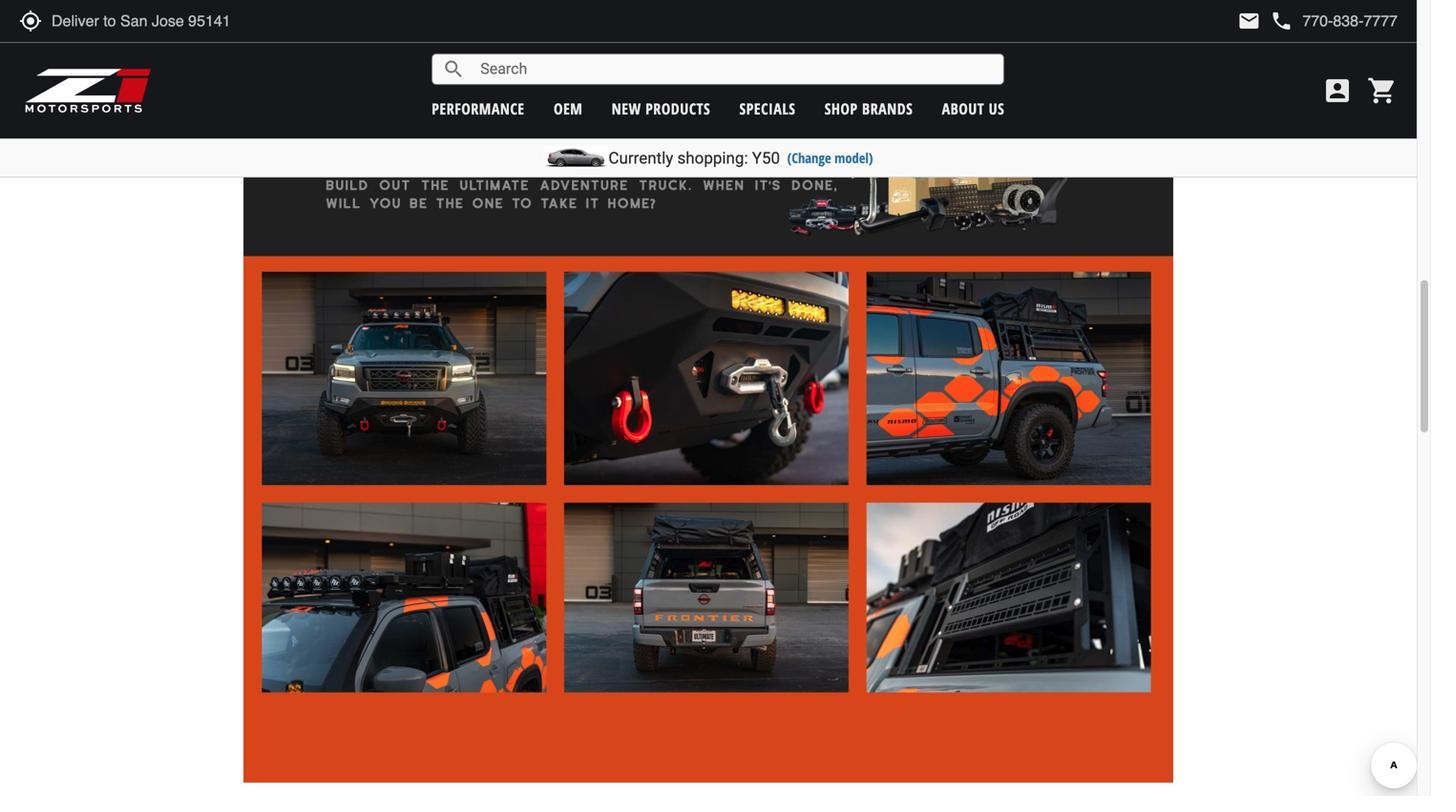 Task type: describe. For each thing, give the bounding box(es) containing it.
shopping_cart link
[[1363, 75, 1398, 106]]

model)
[[835, 148, 873, 167]]

currently shopping: y50 (change model)
[[609, 148, 873, 168]]

brands
[[862, 98, 913, 119]]

specials link
[[740, 98, 796, 119]]

shop brands link
[[825, 98, 913, 119]]

shopping:
[[677, 148, 748, 168]]

about us
[[942, 98, 1005, 119]]

products
[[646, 98, 711, 119]]

new products link
[[612, 98, 711, 119]]

(change model) link
[[787, 148, 873, 167]]

shop
[[825, 98, 858, 119]]

about
[[942, 98, 985, 119]]

mail link
[[1238, 10, 1261, 32]]

currently
[[609, 148, 673, 168]]

shopping_cart
[[1367, 75, 1398, 106]]

about us link
[[942, 98, 1005, 119]]

us
[[989, 98, 1005, 119]]



Task type: vqa. For each thing, say whether or not it's contained in the screenshot.
About Us link
yes



Task type: locate. For each thing, give the bounding box(es) containing it.
phone link
[[1270, 10, 1398, 32]]

account_box
[[1322, 75, 1353, 106]]

account_box link
[[1318, 75, 1358, 106]]

my_location
[[19, 10, 42, 32]]

Search search field
[[465, 55, 1004, 84]]

new
[[612, 98, 641, 119]]

new products
[[612, 98, 711, 119]]

mail phone
[[1238, 10, 1293, 32]]

phone
[[1270, 10, 1293, 32]]

search
[[442, 58, 465, 81]]

performance
[[432, 98, 525, 119]]

z1 motorsports logo image
[[24, 67, 152, 115]]

mail
[[1238, 10, 1261, 32]]

shop brands
[[825, 98, 913, 119]]

(change
[[787, 148, 831, 167]]

y50
[[752, 148, 780, 168]]

specials
[[740, 98, 796, 119]]

oem
[[554, 98, 583, 119]]

performance link
[[432, 98, 525, 119]]

oem link
[[554, 98, 583, 119]]



